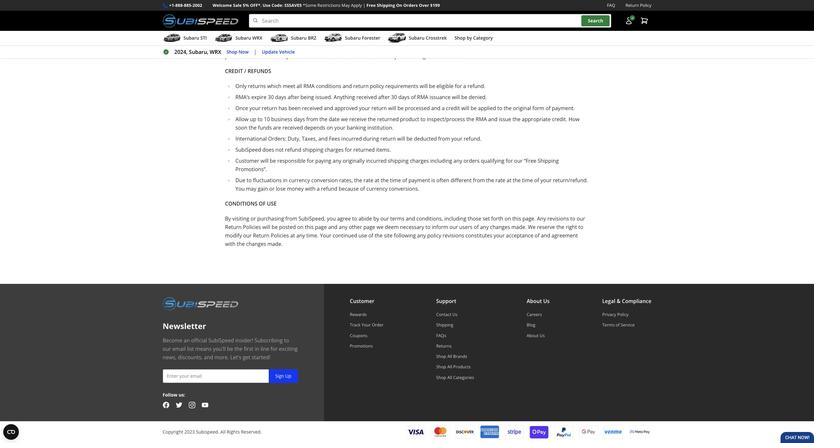 Task type: locate. For each thing, give the bounding box(es) containing it.
all for categories
[[448, 375, 453, 381]]

subaru inside 'dropdown button'
[[236, 35, 251, 41]]

0 horizontal spatial your
[[320, 232, 332, 239]]

terms inside gift cards cannot be returned and may not be redeemed for cash. subispeed gift cards are issued and managed by subispeed and can only be applied to purchases from subispeed.com. subispeed is not responsible for gift cards that are lost, stolen, or used without permission. additional payment will be required if the purchase price of a new order/product exceeds the value of the gift card. gift cards are not for resale. void where prohibited or restricted by law. gift card terms and conditions are subject to change without notice.
[[324, 53, 338, 60]]

888-
[[175, 2, 184, 8]]

button image
[[625, 17, 633, 25]]

will down allow up to 10 business days from the date we receive the returned product to inspect/process the rma and issue the appropriate credit. how soon the funds are received depends on your banking institution.
[[397, 135, 405, 143]]

sti
[[201, 35, 207, 41]]

shop all brands
[[437, 354, 468, 360]]

conditions,
[[417, 215, 443, 223]]

1 vertical spatial revisions
[[443, 232, 465, 239]]

1 vertical spatial about us
[[527, 333, 545, 339]]

by inside by visiting or purchasing from subispeed, you agree to abide by our terms and conditions, including those set forth on this page. any revisions to our return policies will be posted on this page and any other page we deem necessary to inform our users of any changes made. we reserve the right to modify our return policies at any time. your continued use of the site following any policy revisions constitutes your acceptance of and agreement with the changes made.
[[374, 215, 379, 223]]

us up careers link
[[544, 298, 550, 305]]

being
[[301, 94, 314, 101]]

customer will be responsible for paying any originally incurred shipping charges including any orders qualifying for our "free shipping promotions".
[[236, 157, 559, 173]]

*some restrictions may apply | free shipping on orders over $199
[[303, 2, 440, 8]]

1 vertical spatial is
[[432, 177, 435, 184]]

0 vertical spatial with
[[305, 185, 316, 193]]

will inside customer will be responsible for paying any originally incurred shipping charges including any orders qualifying for our "free shipping promotions".
[[261, 157, 269, 165]]

for up the exceeds
[[402, 36, 409, 43]]

policy down the inform
[[428, 232, 442, 239]]

1 horizontal spatial terms
[[391, 215, 405, 223]]

by visiting or purchasing from subispeed, you agree to abide by our terms and conditions, including those set forth on this page. any revisions to our return policies will be posted on this page and any other page we deem necessary to inform our users of any changes made. we reserve the right to modify our return policies at any time. your continued use of the site following any policy revisions constitutes your acceptance of and agreement with the changes made.
[[225, 215, 586, 248]]

shop all brands link
[[437, 354, 475, 360]]

set
[[483, 215, 490, 223]]

any
[[537, 215, 547, 223]]

1 vertical spatial including
[[445, 215, 467, 223]]

0 horizontal spatial applied
[[225, 36, 243, 43]]

2 vertical spatial return
[[253, 232, 270, 239]]

received inside allow up to 10 business days from the date we receive the returned product to inspect/process the rma and issue the appropriate credit. how soon the funds are received depends on your banking institution.
[[283, 124, 303, 131]]

your down inspect/process
[[452, 135, 463, 143]]

shop down shop all products
[[437, 375, 447, 381]]

1 vertical spatial |
[[254, 49, 257, 56]]

inspect/process
[[427, 116, 465, 123]]

by
[[225, 215, 231, 223]]

made. down the posted at the bottom of the page
[[268, 241, 283, 248]]

after
[[288, 94, 299, 101], [379, 94, 390, 101]]

0 horizontal spatial time
[[390, 177, 401, 184]]

rma
[[304, 83, 315, 90], [417, 94, 429, 101], [476, 116, 487, 123]]

of
[[259, 200, 266, 208]]

to down "processed"
[[421, 116, 426, 123]]

from
[[307, 116, 318, 123], [439, 135, 450, 143], [473, 177, 485, 184], [286, 215, 297, 223]]

and down the "issuance"
[[432, 105, 441, 112]]

1 horizontal spatial in
[[283, 177, 288, 184]]

for up the originally
[[345, 146, 352, 154]]

may inside "due to fluctuations in currency conversion rates, the rate at the time of payment is often different from the rate at the time of your return/refund. you may gain or lose money with a refund because of currency conversions."
[[246, 185, 257, 193]]

0 horizontal spatial page
[[315, 224, 327, 231]]

&
[[617, 298, 621, 305]]

0 horizontal spatial policy
[[618, 312, 629, 318]]

subispeed,
[[299, 215, 326, 223]]

of right price
[[338, 44, 343, 51]]

1 horizontal spatial policy
[[641, 2, 652, 8]]

forester
[[362, 35, 381, 41]]

with inside "due to fluctuations in currency conversion rates, the rate at the time of payment is often different from the rate at the time of your return/refund. you may gain or lose money with a refund because of currency conversions."
[[305, 185, 316, 193]]

or inside "due to fluctuations in currency conversion rates, the rate at the time of payment is often different from the rate at the time of your return/refund. you may gain or lose money with a refund because of currency conversions."
[[269, 185, 275, 193]]

redeemed
[[338, 27, 363, 35]]

deem
[[385, 224, 399, 231]]

shop for shop all brands
[[437, 354, 447, 360]]

will
[[248, 44, 256, 51], [420, 83, 428, 90], [452, 94, 460, 101], [389, 105, 396, 112], [462, 105, 470, 112], [397, 135, 405, 143], [261, 157, 269, 165], [263, 224, 271, 231]]

and down new on the left top of page
[[340, 53, 349, 60]]

returned inside allow up to 10 business days from the date we receive the returned product to inspect/process the rma and issue the appropriate credit. how soon the funds are received depends on your banking institution.
[[378, 116, 399, 123]]

facebook logo image
[[163, 402, 169, 409]]

shipping down contact
[[437, 322, 454, 328]]

agreement
[[552, 232, 578, 239]]

get
[[243, 354, 251, 361]]

2 horizontal spatial shipping
[[538, 157, 559, 165]]

this left page.
[[513, 215, 522, 223]]

0 vertical spatial in
[[283, 177, 288, 184]]

refund inside "due to fluctuations in currency conversion rates, the rate at the time of payment is often different from the rate at the time of your return/refund. you may gain or lose money with a refund because of currency conversions."
[[321, 185, 338, 193]]

will down does
[[261, 157, 269, 165]]

shop all categories link
[[437, 375, 475, 381]]

shipping down items.
[[388, 157, 409, 165]]

1 horizontal spatial return
[[253, 232, 270, 239]]

mastercard image
[[431, 426, 450, 440]]

subaru for subaru crosstrek
[[409, 35, 425, 41]]

youtube logo image
[[202, 402, 208, 409]]

incurred down banking
[[342, 135, 362, 143]]

will left eligible
[[420, 83, 428, 90]]

code:
[[272, 2, 284, 8]]

soon
[[236, 124, 248, 131]]

due to fluctuations in currency conversion rates, the rate at the time of payment is often different from the rate at the time of your return/refund. you may gain or lose money with a refund because of currency conversions.
[[236, 177, 588, 193]]

shop left now
[[227, 49, 238, 55]]

0 vertical spatial terms
[[324, 53, 338, 60]]

3 subaru from the left
[[291, 35, 307, 41]]

subaru left sti
[[184, 35, 199, 41]]

legal & compliance
[[603, 298, 652, 305]]

responsible
[[372, 36, 400, 43], [278, 157, 306, 165]]

0 vertical spatial currency
[[289, 177, 310, 184]]

0 horizontal spatial |
[[254, 49, 257, 56]]

official
[[191, 337, 207, 344]]

1 horizontal spatial policies
[[271, 232, 289, 239]]

1 horizontal spatial |
[[363, 2, 366, 8]]

2 horizontal spatial return
[[626, 2, 640, 8]]

1 horizontal spatial 30
[[391, 94, 397, 101]]

be inside by visiting or purchasing from subispeed, you agree to abide by our terms and conditions, including those set forth on this page. any revisions to our return policies will be posted on this page and any other page we deem necessary to inform our users of any changes made. we reserve the right to modify our return policies at any time. your continued use of the site following any policy revisions constitutes your acceptance of and agreement with the changes made.
[[272, 224, 278, 231]]

shipping inside customer will be responsible for paying any originally incurred shipping charges including any orders qualifying for our "free shipping promotions".
[[388, 157, 409, 165]]

2 page from the left
[[364, 224, 376, 231]]

from up depends
[[307, 116, 318, 123]]

time down "free at the top of page
[[522, 177, 533, 184]]

policy inside return policy link
[[641, 2, 652, 8]]

card
[[311, 53, 323, 60]]

is inside gift cards cannot be returned and may not be redeemed for cash. subispeed gift cards are issued and managed by subispeed and can only be applied to purchases from subispeed.com. subispeed is not responsible for gift cards that are lost, stolen, or used without permission. additional payment will be required if the purchase price of a new order/product exceeds the value of the gift card. gift cards are not for resale. void where prohibited or restricted by law. gift card terms and conditions are subject to change without notice.
[[358, 36, 361, 43]]

2 after from the left
[[379, 94, 390, 101]]

how
[[569, 116, 580, 123]]

1 horizontal spatial on
[[327, 124, 333, 131]]

a subaru brz thumbnail image image
[[270, 33, 289, 43]]

2 rate from the left
[[496, 177, 506, 184]]

1 horizontal spatial responsible
[[372, 36, 400, 43]]

us down blog link
[[540, 333, 545, 339]]

terms
[[603, 322, 615, 328]]

rma inside allow up to 10 business days from the date we receive the returned product to inspect/process the rma and issue the appropriate credit. how soon the funds are received depends on your banking institution.
[[476, 116, 487, 123]]

only
[[236, 83, 247, 90]]

2 horizontal spatial rma
[[476, 116, 487, 123]]

shoppay image
[[530, 426, 549, 440]]

terms of service link
[[603, 322, 652, 328]]

2 horizontal spatial at
[[507, 177, 512, 184]]

compliance
[[622, 298, 652, 305]]

responsible down duty, on the left
[[278, 157, 306, 165]]

and down you
[[328, 224, 338, 231]]

0 vertical spatial shipping
[[303, 146, 324, 154]]

customer for customer
[[350, 298, 375, 305]]

1 horizontal spatial is
[[432, 177, 435, 184]]

0 horizontal spatial rma
[[304, 83, 315, 90]]

not up order/product
[[363, 36, 371, 43]]

rate down qualifying
[[496, 177, 506, 184]]

1 horizontal spatial cards
[[424, 27, 438, 35]]

0 vertical spatial us
[[544, 298, 550, 305]]

0 horizontal spatial incurred
[[342, 135, 362, 143]]

any right paying
[[333, 157, 342, 165]]

visa image
[[406, 426, 426, 440]]

0 vertical spatial return
[[626, 2, 640, 8]]

be down allow up to 10 business days from the date we receive the returned product to inspect/process the rma and issue the appropriate credit. how soon the funds are received depends on your banking institution.
[[407, 135, 413, 143]]

| left free
[[363, 2, 366, 8]]

0 vertical spatial conditions
[[350, 53, 376, 60]]

credit
[[446, 105, 460, 112]]

customer up rewards
[[350, 298, 375, 305]]

1 horizontal spatial revisions
[[548, 215, 569, 223]]

payment inside gift cards cannot be returned and may not be redeemed for cash. subispeed gift cards are issued and managed by subispeed and can only be applied to purchases from subispeed.com. subispeed is not responsible for gift cards that are lost, stolen, or used without permission. additional payment will be required if the purchase price of a new order/product exceeds the value of the gift card. gift cards are not for resale. void where prohibited or restricted by law. gift card terms and conditions are subject to change without notice.
[[225, 44, 247, 51]]

0 horizontal spatial policies
[[243, 224, 261, 231]]

0 vertical spatial charges
[[325, 146, 344, 154]]

responsible inside gift cards cannot be returned and may not be redeemed for cash. subispeed gift cards are issued and managed by subispeed and can only be applied to purchases from subispeed.com. subispeed is not responsible for gift cards that are lost, stolen, or used without permission. additional payment will be required if the purchase price of a new order/product exceeds the value of the gift card. gift cards are not for resale. void where prohibited or restricted by law. gift card terms and conditions are subject to change without notice.
[[372, 36, 400, 43]]

a left new on the left top of page
[[344, 44, 347, 51]]

1 vertical spatial terms
[[391, 215, 405, 223]]

denied.
[[469, 94, 487, 101]]

be inside become an official subispeed insider! subscribing to our email list means you'll be the first in line for exciting news, discounts, and more. let's get started!
[[227, 346, 233, 353]]

shipping inside customer will be responsible for paying any originally incurred shipping charges including any orders qualifying for our "free shipping promotions".
[[538, 157, 559, 165]]

search
[[588, 18, 604, 24]]

1 subispeed logo image from the top
[[163, 14, 239, 28]]

rma down denied.
[[476, 116, 487, 123]]

form
[[533, 105, 545, 112]]

shop down shop all brands
[[437, 364, 447, 370]]

on inside allow up to 10 business days from the date we receive the returned product to inspect/process the rma and issue the appropriate credit. how soon the funds are received depends on your banking institution.
[[327, 124, 333, 131]]

cards down used
[[490, 44, 504, 51]]

1 vertical spatial refund
[[321, 185, 338, 193]]

terms down price
[[324, 53, 338, 60]]

subispeed up permission.
[[507, 27, 533, 35]]

0 horizontal spatial we
[[341, 116, 348, 123]]

and left issue
[[489, 116, 498, 123]]

business
[[271, 116, 293, 123]]

not
[[321, 27, 330, 35], [363, 36, 371, 43], [515, 44, 523, 51], [276, 146, 284, 154]]

apply
[[351, 2, 362, 8]]

0 vertical spatial payment
[[225, 44, 247, 51]]

cards
[[235, 27, 249, 35], [424, 27, 438, 35], [490, 44, 504, 51]]

brz
[[308, 35, 317, 41]]

categories
[[454, 375, 475, 381]]

or right visiting
[[251, 215, 256, 223]]

time up conversions.
[[390, 177, 401, 184]]

to
[[245, 36, 250, 43], [405, 53, 410, 60], [498, 105, 503, 112], [258, 116, 263, 123], [421, 116, 426, 123], [247, 177, 252, 184], [352, 215, 357, 223], [571, 215, 576, 223], [426, 224, 431, 231], [579, 224, 584, 231], [284, 337, 289, 344]]

policy for privacy policy
[[618, 312, 629, 318]]

be down purchasing
[[272, 224, 278, 231]]

subispeed up gift on the right top of the page
[[387, 27, 412, 35]]

0 horizontal spatial returned
[[276, 27, 298, 35]]

change
[[411, 53, 429, 60]]

1 vertical spatial shipping
[[388, 157, 409, 165]]

1 vertical spatial with
[[225, 241, 236, 248]]

products
[[454, 364, 471, 370]]

which
[[267, 83, 282, 90]]

stripe image
[[505, 426, 524, 440]]

will down "subaru wrx"
[[248, 44, 256, 51]]

refund down the conversion
[[321, 185, 338, 193]]

an
[[184, 337, 190, 344]]

1 horizontal spatial we
[[377, 224, 384, 231]]

0 horizontal spatial may
[[246, 185, 257, 193]]

cards up subaru crosstrek
[[424, 27, 438, 35]]

terms inside by visiting or purchasing from subispeed, you agree to abide by our terms and conditions, including those set forth on this page. any revisions to our return policies will be posted on this page and any other page we deem necessary to inform our users of any changes made. we reserve the right to modify our return policies at any time. your continued use of the site following any policy revisions constitutes your acceptance of and agreement with the changes made.
[[391, 215, 405, 223]]

conditions up issued.
[[316, 83, 342, 90]]

applied
[[225, 36, 243, 43], [478, 105, 496, 112]]

without right used
[[503, 36, 522, 43]]

refund.
[[468, 83, 486, 90], [464, 135, 482, 143]]

2 about from the top
[[527, 333, 539, 339]]

1 horizontal spatial applied
[[478, 105, 496, 112]]

gift up gift on the right top of the page
[[414, 27, 422, 35]]

for inside become an official subispeed insider! subscribing to our email list means you'll be the first in line for exciting news, discounts, and more. let's get started!
[[271, 346, 278, 353]]

cannot
[[251, 27, 267, 35]]

revisions up reserve
[[548, 215, 569, 223]]

1 horizontal spatial time
[[522, 177, 533, 184]]

will down purchasing
[[263, 224, 271, 231]]

policies down visiting
[[243, 224, 261, 231]]

30 down requirements
[[391, 94, 397, 101]]

0 horizontal spatial responsible
[[278, 157, 306, 165]]

value
[[426, 44, 439, 51]]

0 vertical spatial responsible
[[372, 36, 400, 43]]

any
[[333, 157, 342, 165], [454, 157, 463, 165], [339, 224, 348, 231], [480, 224, 489, 231], [297, 232, 305, 239], [418, 232, 426, 239]]

time.
[[307, 232, 319, 239]]

a inside gift cards cannot be returned and may not be redeemed for cash. subispeed gift cards are issued and managed by subispeed and can only be applied to purchases from subispeed.com. subispeed is not responsible for gift cards that are lost, stolen, or used without permission. additional payment will be required if the purchase price of a new order/product exceeds the value of the gift card. gift cards are not for resale. void where prohibited or restricted by law. gift card terms and conditions are subject to change without notice.
[[344, 44, 347, 51]]

to up right
[[571, 215, 576, 223]]

will inside gift cards cannot be returned and may not be redeemed for cash. subispeed gift cards are issued and managed by subispeed and can only be applied to purchases from subispeed.com. subispeed is not responsible for gift cards that are lost, stolen, or used without permission. additional payment will be required if the purchase price of a new order/product exceeds the value of the gift card. gift cards are not for resale. void where prohibited or restricted by law. gift card terms and conditions are subject to change without notice.
[[248, 44, 256, 51]]

wrx inside 'dropdown button'
[[253, 35, 263, 41]]

and down issued.
[[324, 105, 333, 112]]

rate
[[364, 177, 374, 184], [496, 177, 506, 184]]

subaru left brz
[[291, 35, 307, 41]]

0 horizontal spatial revisions
[[443, 232, 465, 239]]

shop for shop all categories
[[437, 375, 447, 381]]

and down means
[[204, 354, 213, 361]]

restrictions
[[318, 2, 341, 8]]

0 horizontal spatial conditions
[[316, 83, 342, 90]]

0 vertical spatial policy
[[641, 2, 652, 8]]

faqs
[[437, 333, 447, 339]]

open widget image
[[3, 425, 19, 440]]

0 horizontal spatial customer
[[236, 157, 259, 165]]

or left lose
[[269, 185, 275, 193]]

0 vertical spatial subispeed logo image
[[163, 14, 239, 28]]

shop inside dropdown button
[[455, 35, 466, 41]]

credit / refunds
[[225, 68, 271, 75]]

return
[[354, 83, 369, 90], [262, 105, 277, 112], [372, 105, 387, 112], [381, 135, 396, 143]]

credit.
[[552, 116, 568, 123]]

0 vertical spatial policies
[[243, 224, 261, 231]]

subaru for subaru forester
[[345, 35, 361, 41]]

with down 'modify'
[[225, 241, 236, 248]]

made.
[[512, 224, 527, 231], [268, 241, 283, 248]]

has
[[279, 105, 287, 112]]

0 horizontal spatial made.
[[268, 241, 283, 248]]

all for brands
[[448, 354, 453, 360]]

charges inside customer will be responsible for paying any originally incurred shipping charges including any orders qualifying for our "free shipping promotions".
[[410, 157, 429, 165]]

0 horizontal spatial terms
[[324, 53, 338, 60]]

rewards
[[350, 312, 367, 318]]

metapay image
[[631, 431, 650, 434]]

may right you
[[246, 185, 257, 193]]

this
[[513, 215, 522, 223], [305, 224, 314, 231]]

4 subaru from the left
[[345, 35, 361, 41]]

paypal image
[[554, 426, 574, 440]]

careers link
[[527, 312, 550, 318]]

law.
[[290, 53, 300, 60]]

1 horizontal spatial shipping
[[437, 322, 454, 328]]

subaru up now
[[236, 35, 251, 41]]

2 vertical spatial us
[[540, 333, 545, 339]]

promotions link
[[350, 343, 384, 349]]

1 vertical spatial rma
[[417, 94, 429, 101]]

0 horizontal spatial days
[[275, 94, 287, 101]]

1 horizontal spatial rate
[[496, 177, 506, 184]]

all
[[297, 83, 302, 90]]

of up "processed"
[[411, 94, 416, 101]]

amex image
[[480, 426, 500, 440]]

fees
[[329, 135, 340, 143]]

1 horizontal spatial customer
[[350, 298, 375, 305]]

0 horizontal spatial cards
[[235, 27, 249, 35]]

2 horizontal spatial returned
[[378, 116, 399, 123]]

applied down denied.
[[478, 105, 496, 112]]

5 subaru from the left
[[409, 35, 425, 41]]

and
[[299, 27, 308, 35], [465, 27, 475, 35], [534, 27, 543, 35], [340, 53, 349, 60], [343, 83, 352, 90], [324, 105, 333, 112], [432, 105, 441, 112], [489, 116, 498, 123], [319, 135, 328, 143], [406, 215, 415, 223], [328, 224, 338, 231], [541, 232, 551, 239], [204, 354, 213, 361]]

30
[[268, 94, 274, 101], [391, 94, 397, 101]]

0 vertical spatial changes
[[491, 224, 510, 231]]

by inside dropdown button
[[467, 35, 472, 41]]

0 vertical spatial |
[[363, 2, 366, 8]]

2 subaru from the left
[[236, 35, 251, 41]]

1 vertical spatial policies
[[271, 232, 289, 239]]

customer inside customer will be responsible for paying any originally incurred shipping charges including any orders qualifying for our "free shipping promotions".
[[236, 157, 259, 165]]

subaru
[[184, 35, 199, 41], [236, 35, 251, 41], [291, 35, 307, 41], [345, 35, 361, 41], [409, 35, 425, 41]]

once your return has been received and approved your return will be processed and a credit will be applied to the original form of payment.
[[236, 105, 575, 112]]

in
[[283, 177, 288, 184], [255, 346, 259, 353]]

at inside by visiting or purchasing from subispeed, you agree to abide by our terms and conditions, including those set forth on this page. any revisions to our return policies will be posted on this page and any other page we deem necessary to inform our users of any changes made. we reserve the right to modify our return policies at any time. your continued use of the site following any policy revisions constitutes your acceptance of and agreement with the changes made.
[[290, 232, 295, 239]]

by up card.
[[467, 35, 472, 41]]

about us up careers link
[[527, 298, 550, 305]]

page up time.
[[315, 224, 327, 231]]

purchases
[[251, 36, 276, 43]]

you'll
[[213, 346, 226, 353]]

received down the 'only returns which meet all rma conditions and return policy requirements will be eligible for a refund.'
[[357, 94, 377, 101]]

1 vertical spatial returned
[[378, 116, 399, 123]]

returned down international orders: duty, taxes, and fees incurred during return will be deducted from your refund.
[[354, 146, 375, 154]]

about us down blog link
[[527, 333, 545, 339]]

be down denied.
[[471, 105, 477, 112]]

0 vertical spatial this
[[513, 215, 522, 223]]

1 vertical spatial payment
[[409, 177, 430, 184]]

1 horizontal spatial shipping
[[388, 157, 409, 165]]

to right due
[[247, 177, 252, 184]]

0 horizontal spatial currency
[[289, 177, 310, 184]]

1 vertical spatial responsible
[[278, 157, 306, 165]]

subaru brz button
[[270, 32, 317, 45]]

0 vertical spatial without
[[503, 36, 522, 43]]

0 vertical spatial on
[[327, 124, 333, 131]]

1 vertical spatial incurred
[[366, 157, 387, 165]]

shipping down taxes,
[[303, 146, 324, 154]]

shop for shop by category
[[455, 35, 466, 41]]

1 vertical spatial without
[[430, 53, 449, 60]]

1 page from the left
[[315, 224, 327, 231]]

1 subaru from the left
[[184, 35, 199, 41]]

2 vertical spatial rma
[[476, 116, 487, 123]]

we left deem
[[377, 224, 384, 231]]

subispeed logo image
[[163, 14, 239, 28], [163, 297, 239, 311]]

1 horizontal spatial page
[[364, 224, 376, 231]]

1 about us from the top
[[527, 298, 550, 305]]

all
[[448, 354, 453, 360], [448, 364, 453, 370], [448, 375, 453, 381], [221, 429, 226, 436]]

1 horizontal spatial days
[[294, 116, 305, 123]]

a subaru wrx thumbnail image image
[[215, 33, 233, 43]]

the inside become an official subispeed insider! subscribing to our email list means you'll be the first in line for exciting news, discounts, and more. let's get started!
[[235, 346, 243, 353]]

1 vertical spatial subispeed logo image
[[163, 297, 239, 311]]

to up other
[[352, 215, 357, 223]]

payment up prohibited
[[225, 44, 247, 51]]

appropriate
[[522, 116, 551, 123]]

0 vertical spatial received
[[357, 94, 377, 101]]

be up product
[[398, 105, 404, 112]]

legal
[[603, 298, 616, 305]]

shop down returns
[[437, 354, 447, 360]]

0 horizontal spatial in
[[255, 346, 259, 353]]

made. up the acceptance
[[512, 224, 527, 231]]

0 horizontal spatial payment
[[225, 44, 247, 51]]

are down business
[[273, 124, 281, 131]]

may inside gift cards cannot be returned and may not be redeemed for cash. subispeed gift cards are issued and managed by subispeed and can only be applied to purchases from subispeed.com. subispeed is not responsible for gift cards that are lost, stolen, or used without permission. additional payment will be required if the purchase price of a new order/product exceeds the value of the gift card. gift cards are not for resale. void where prohibited or restricted by law. gift card terms and conditions are subject to change without notice.
[[310, 27, 320, 35]]

1 about from the top
[[527, 298, 542, 305]]

visiting
[[233, 215, 249, 223]]

different
[[451, 177, 472, 184]]



Task type: describe. For each thing, give the bounding box(es) containing it.
sign
[[275, 373, 284, 380]]

0 horizontal spatial shipping
[[303, 146, 324, 154]]

update vehicle button
[[262, 48, 295, 56]]

be left redeemed
[[331, 27, 337, 35]]

to inside "due to fluctuations in currency conversion rates, the rate at the time of payment is often different from the rate at the time of your return/refund. you may gain or lose money with a refund because of currency conversions."
[[247, 177, 252, 184]]

resale.
[[533, 44, 549, 51]]

support
[[437, 298, 457, 305]]

2 about us from the top
[[527, 333, 545, 339]]

started!
[[252, 354, 271, 361]]

be left eligible
[[429, 83, 436, 90]]

your up up
[[250, 105, 261, 112]]

for right qualifying
[[506, 157, 513, 165]]

days inside allow up to 10 business days from the date we receive the returned product to inspect/process the rma and issue the appropriate credit. how soon the funds are received depends on your banking institution.
[[294, 116, 305, 123]]

subaru forester
[[345, 35, 381, 41]]

subispeed.
[[196, 429, 219, 436]]

approved
[[335, 105, 358, 112]]

be up purchases
[[269, 27, 275, 35]]

with inside by visiting or purchasing from subispeed, you agree to abide by our terms and conditions, including those set forth on this page. any revisions to our return policies will be posted on this page and any other page we deem necessary to inform our users of any changes made. we reserve the right to modify our return policies at any time. your continued use of the site following any policy revisions constitutes your acceptance of and agreement with the changes made.
[[225, 241, 236, 248]]

be left denied.
[[462, 94, 468, 101]]

return up 10 on the left top of page
[[262, 105, 277, 112]]

to left 10 on the left top of page
[[258, 116, 263, 123]]

only
[[555, 27, 565, 35]]

2 horizontal spatial days
[[399, 94, 410, 101]]

1 vertical spatial received
[[302, 105, 323, 112]]

shop all products
[[437, 364, 471, 370]]

discounts,
[[178, 354, 203, 361]]

1 30 from the left
[[268, 94, 274, 101]]

conditions inside gift cards cannot be returned and may not be redeemed for cash. subispeed gift cards are issued and managed by subispeed and can only be applied to purchases from subispeed.com. subispeed is not responsible for gift cards that are lost, stolen, or used without permission. additional payment will be required if the purchase price of a new order/product exceeds the value of the gift card. gift cards are not for resale. void where prohibited or restricted by law. gift card terms and conditions are subject to change without notice.
[[350, 53, 376, 60]]

policy for return policy
[[641, 2, 652, 8]]

be inside customer will be responsible for paying any originally incurred shipping charges including any orders qualifying for our "free shipping promotions".
[[270, 157, 276, 165]]

cash.
[[373, 27, 385, 35]]

0 horizontal spatial shipping
[[377, 2, 395, 8]]

+1-888-885-2002 link
[[169, 2, 202, 9]]

page.
[[523, 215, 536, 223]]

our up deem
[[381, 215, 389, 223]]

update
[[262, 49, 278, 55]]

been
[[289, 105, 301, 112]]

returns
[[248, 83, 266, 90]]

to down conditions,
[[426, 224, 431, 231]]

reserved.
[[241, 429, 262, 436]]

will up allow up to 10 business days from the date we receive the returned product to inspect/process the rma and issue the appropriate credit. how soon the funds are received depends on your banking institution.
[[389, 105, 396, 112]]

necessary
[[400, 224, 425, 231]]

payment inside "due to fluctuations in currency conversion rates, the rate at the time of payment is often different from the rate at the time of your return/refund. you may gain or lose money with a refund because of currency conversions."
[[409, 177, 430, 184]]

additional
[[553, 36, 577, 43]]

to up issue
[[498, 105, 503, 112]]

be down purchases
[[257, 44, 263, 51]]

more.
[[215, 354, 229, 361]]

2 time from the left
[[522, 177, 533, 184]]

on
[[396, 2, 403, 8]]

return up institution. in the top of the page
[[372, 105, 387, 112]]

us:
[[179, 392, 185, 398]]

of right because
[[360, 185, 365, 193]]

all for products
[[448, 364, 453, 370]]

a left "credit"
[[442, 105, 445, 112]]

and left fees
[[319, 135, 328, 143]]

1 vertical spatial applied
[[478, 105, 496, 112]]

1 horizontal spatial made.
[[512, 224, 527, 231]]

permission.
[[523, 36, 551, 43]]

stolen,
[[466, 36, 482, 43]]

for down subispeed does not refund shipping charges for returned items.
[[307, 157, 314, 165]]

1 vertical spatial made.
[[268, 241, 283, 248]]

applied inside gift cards cannot be returned and may not be redeemed for cash. subispeed gift cards are issued and managed by subispeed and can only be applied to purchases from subispeed.com. subispeed is not responsible for gift cards that are lost, stolen, or used without permission. additional payment will be required if the purchase price of a new order/product exceeds the value of the gift card. gift cards are not for resale. void where prohibited or restricted by law. gift card terms and conditions are subject to change without notice.
[[225, 36, 243, 43]]

agree
[[337, 215, 351, 223]]

sale
[[233, 2, 242, 8]]

1 vertical spatial on
[[505, 215, 511, 223]]

a subaru crosstrek thumbnail image image
[[388, 33, 407, 43]]

our left users
[[450, 224, 458, 231]]

0 vertical spatial incurred
[[342, 135, 362, 143]]

and up shop by category
[[465, 27, 475, 35]]

forth
[[492, 215, 504, 223]]

of down "free at the top of page
[[535, 177, 540, 184]]

1 time from the left
[[390, 177, 401, 184]]

shop for shop now
[[227, 49, 238, 55]]

gift cards cannot be returned and may not be redeemed for cash. subispeed gift cards are issued and managed by subispeed and can only be applied to purchases from subispeed.com. subispeed is not responsible for gift cards that are lost, stolen, or used without permission. additional payment will be required if the purchase price of a new order/product exceeds the value of the gift card. gift cards are not for resale. void where prohibited or restricted by law. gift card terms and conditions are subject to change without notice.
[[225, 27, 578, 60]]

in inside "due to fluctuations in currency conversion rates, the rate at the time of payment is often different from the rate at the time of your return/refund. you may gain or lose money with a refund because of currency conversions."
[[283, 177, 288, 184]]

responsible inside customer will be responsible for paying any originally incurred shipping charges including any orders qualifying for our "free shipping promotions".
[[278, 157, 306, 165]]

subispeed inside become an official subispeed insider! subscribing to our email list means you'll be the first in line for exciting news, discounts, and more. let's get started!
[[209, 337, 234, 344]]

and inside become an official subispeed insider! subscribing to our email list means you'll be the first in line for exciting news, discounts, and more. let's get started!
[[204, 354, 213, 361]]

1 vertical spatial refund.
[[464, 135, 482, 143]]

line
[[261, 346, 269, 353]]

from right deducted
[[439, 135, 450, 143]]

and up anything
[[343, 83, 352, 90]]

not down orders: at top left
[[276, 146, 284, 154]]

1 horizontal spatial this
[[513, 215, 522, 223]]

from inside allow up to 10 business days from the date we receive the returned product to inspect/process the rma and issue the appropriate credit. how soon the funds are received depends on your banking institution.
[[307, 116, 318, 123]]

by down if
[[283, 53, 289, 60]]

and down reserve
[[541, 232, 551, 239]]

to up now
[[245, 36, 250, 43]]

in inside become an official subispeed insider! subscribing to our email list means you'll be the first in line for exciting news, discounts, and more. let's get started!
[[255, 346, 259, 353]]

return/refund.
[[553, 177, 588, 184]]

2 vertical spatial on
[[297, 224, 304, 231]]

subaru for subaru wrx
[[236, 35, 251, 41]]

is inside "due to fluctuations in currency conversion rates, the rate at the time of payment is often different from the rate at the time of your return/refund. you may gain or lose money with a refund because of currency conversions."
[[432, 177, 435, 184]]

for right eligible
[[455, 83, 462, 90]]

return policy link
[[626, 2, 652, 9]]

first
[[244, 346, 254, 353]]

0 horizontal spatial changes
[[246, 241, 266, 248]]

any down necessary
[[418, 232, 426, 239]]

0 horizontal spatial without
[[430, 53, 449, 60]]

0 horizontal spatial this
[[305, 224, 314, 231]]

of right use
[[369, 232, 374, 239]]

2 horizontal spatial cards
[[490, 44, 504, 51]]

0 horizontal spatial charges
[[325, 146, 344, 154]]

any left orders at the right
[[454, 157, 463, 165]]

only returns which meet all rma conditions and return policy requirements will be eligible for a refund.
[[236, 83, 486, 90]]

purchasing
[[257, 215, 284, 223]]

and inside allow up to 10 business days from the date we receive the returned product to inspect/process the rma and issue the appropriate credit. how soon the funds are received depends on your banking institution.
[[489, 116, 498, 123]]

depends
[[305, 124, 326, 131]]

gift down lost,
[[456, 44, 465, 51]]

meet
[[283, 83, 295, 90]]

money
[[287, 185, 304, 193]]

venmo image
[[604, 426, 623, 440]]

crosstrek
[[426, 35, 447, 41]]

0 horizontal spatial policy
[[370, 83, 384, 90]]

lose
[[276, 185, 286, 193]]

1 vertical spatial conditions
[[316, 83, 342, 90]]

anything
[[334, 94, 355, 101]]

prohibited
[[225, 53, 251, 60]]

our inside become an official subispeed insider! subscribing to our email list means you'll be the first in line for exciting news, discounts, and more. let's get started!
[[163, 346, 171, 353]]

and up permission.
[[534, 27, 543, 35]]

from inside "due to fluctuations in currency conversion rates, the rate at the time of payment is often different from the rate at the time of your return/refund. you may gain or lose money with a refund because of currency conversions."
[[473, 177, 485, 184]]

contact
[[437, 312, 452, 318]]

will up "credit"
[[452, 94, 460, 101]]

gift right law.
[[301, 53, 310, 60]]

we inside by visiting or purchasing from subispeed, you agree to abide by our terms and conditions, including those set forth on this page. any revisions to our return policies will be posted on this page and any other page we deem necessary to inform our users of any changes made. we reserve the right to modify our return policies at any time. your continued use of the site following any policy revisions constitutes your acceptance of and agreement with the changes made.
[[377, 224, 384, 231]]

your inside "due to fluctuations in currency conversion rates, the rate at the time of payment is often different from the rate at the time of your return/refund. you may gain or lose money with a refund because of currency conversions."
[[541, 177, 552, 184]]

abide
[[359, 215, 372, 223]]

by up used
[[500, 27, 506, 35]]

we inside allow up to 10 business days from the date we receive the returned product to inspect/process the rma and issue the appropriate credit. how soon the funds are received depends on your banking institution.
[[341, 116, 348, 123]]

a subaru sti thumbnail image image
[[163, 33, 181, 43]]

any left time.
[[297, 232, 305, 239]]

your inside by visiting or purchasing from subispeed, you agree to abide by our terms and conditions, including those set forth on this page. any revisions to our return policies will be posted on this page and any other page we deem necessary to inform our users of any changes made. we reserve the right to modify our return policies at any time. your continued use of the site following any policy revisions constitutes your acceptance of and agreement with the changes made.
[[494, 232, 505, 239]]

your inside by visiting or purchasing from subispeed, you agree to abide by our terms and conditions, including those set forth on this page. any revisions to our return policies will be posted on this page and any other page we deem necessary to inform our users of any changes made. we reserve the right to modify our return policies at any time. your continued use of the site following any policy revisions constitutes your acceptance of and agreement with the changes made.
[[320, 232, 332, 239]]

for down permission.
[[525, 44, 532, 51]]

issue
[[499, 116, 512, 123]]

our right 'modify'
[[243, 232, 252, 239]]

customer for customer will be responsible for paying any originally incurred shipping charges including any orders qualifying for our "free shipping promotions".
[[236, 157, 259, 165]]

from subispeed.com.
[[277, 36, 329, 43]]

restricted
[[259, 53, 282, 60]]

copyright 2023 subispeed. all rights reserved.
[[163, 429, 262, 436]]

1 vertical spatial return
[[225, 224, 242, 231]]

a inside "due to fluctuations in currency conversion rates, the rate at the time of payment is often different from the rate at the time of your return/refund. you may gain or lose money with a refund because of currency conversions."
[[317, 185, 320, 193]]

0 vertical spatial refund.
[[468, 83, 486, 90]]

all left rights
[[221, 429, 226, 436]]

orders:
[[268, 135, 287, 143]]

taxes,
[[302, 135, 317, 143]]

or right now
[[252, 53, 257, 60]]

use
[[359, 232, 367, 239]]

returned inside gift cards cannot be returned and may not be redeemed for cash. subispeed gift cards are issued and managed by subispeed and can only be applied to purchases from subispeed.com. subispeed is not responsible for gift cards that are lost, stolen, or used without permission. additional payment will be required if the purchase price of a new order/product exceeds the value of the gift card. gift cards are not for resale. void where prohibited or restricted by law. gift card terms and conditions are subject to change without notice.
[[276, 27, 298, 35]]

not up price
[[321, 27, 330, 35]]

"free
[[524, 157, 537, 165]]

managed
[[476, 27, 499, 35]]

issued.
[[316, 94, 333, 101]]

promotions
[[350, 343, 373, 349]]

us for contact us link
[[453, 312, 458, 318]]

instagram logo image
[[189, 402, 195, 409]]

void
[[550, 44, 561, 51]]

and up subaru brz
[[299, 27, 308, 35]]

to right right
[[579, 224, 584, 231]]

be right only
[[566, 27, 572, 35]]

from inside by visiting or purchasing from subispeed, you agree to abide by our terms and conditions, including those set forth on this page. any revisions to our return policies will be posted on this page and any other page we deem necessary to inform our users of any changes made. we reserve the right to modify our return policies at any time. your continued use of the site following any policy revisions constitutes your acceptance of and agreement with the changes made.
[[286, 215, 297, 223]]

twitter logo image
[[176, 402, 182, 409]]

or down managed
[[483, 36, 489, 43]]

conditions
[[225, 200, 258, 208]]

following
[[394, 232, 416, 239]]

subispeed down redeemed
[[331, 36, 356, 43]]

1 horizontal spatial returned
[[354, 146, 375, 154]]

subaru forester button
[[324, 32, 381, 45]]

1 vertical spatial your
[[362, 322, 371, 328]]

2 30 from the left
[[391, 94, 397, 101]]

subaru for subaru sti
[[184, 35, 199, 41]]

subaru for subaru brz
[[291, 35, 307, 41]]

credit
[[225, 68, 243, 75]]

1 horizontal spatial at
[[375, 177, 380, 184]]

0 horizontal spatial refund
[[285, 146, 302, 154]]

privacy
[[603, 312, 617, 318]]

lost,
[[454, 36, 464, 43]]

of right terms
[[616, 322, 620, 328]]

our inside customer will be responsible for paying any originally incurred shipping charges including any orders qualifying for our "free shipping promotions".
[[515, 157, 523, 165]]

to inside become an official subispeed insider! subscribing to our email list means you'll be the first in line for exciting news, discounts, and more. let's get started!
[[284, 337, 289, 344]]

of down those
[[474, 224, 479, 231]]

a subaru forester thumbnail image image
[[324, 33, 343, 43]]

requirements
[[386, 83, 419, 90]]

your down rma's expire 30 days after being issued. anything received after 30 days of rma issuance will be denied.
[[359, 105, 370, 112]]

our up right
[[577, 215, 586, 223]]

subispeed down the international
[[236, 146, 261, 154]]

including inside by visiting or purchasing from subispeed, you agree to abide by our terms and conditions, including those set forth on this page. any revisions to our return policies will be posted on this page and any other page we deem necessary to inform our users of any changes made. we reserve the right to modify our return policies at any time. your continued use of the site following any policy revisions constitutes your acceptance of and agreement with the changes made.
[[445, 215, 467, 223]]

policy inside by visiting or purchasing from subispeed, you agree to abide by our terms and conditions, including those set forth on this page. any revisions to our return policies will be posted on this page and any other page we deem necessary to inform our users of any changes made. we reserve the right to modify our return policies at any time. your continued use of the site following any policy revisions constitutes your acceptance of and agreement with the changes made.
[[428, 232, 442, 239]]

of up conversions.
[[403, 177, 408, 184]]

vehicle
[[279, 49, 295, 55]]

1 horizontal spatial rma
[[417, 94, 429, 101]]

follow us:
[[163, 392, 185, 398]]

2 subispeed logo image from the top
[[163, 297, 239, 311]]

subject
[[386, 53, 404, 60]]

refunds
[[248, 68, 271, 75]]

copyright
[[163, 429, 183, 436]]

are inside allow up to 10 business days from the date we receive the returned product to inspect/process the rma and issue the appropriate credit. how soon the funds are received depends on your banking institution.
[[273, 124, 281, 131]]

are left the resale.
[[506, 44, 514, 51]]

1 vertical spatial wrx
[[210, 49, 221, 56]]

receive
[[350, 116, 367, 123]]

2 vertical spatial shipping
[[437, 322, 454, 328]]

or inside by visiting or purchasing from subispeed, you agree to abide by our terms and conditions, including those set forth on this page. any revisions to our return policies will be posted on this page and any other page we deem necessary to inform our users of any changes made. we reserve the right to modify our return policies at any time. your continued use of the site following any policy revisions constitutes your acceptance of and agreement with the changes made.
[[251, 215, 256, 223]]

discover image
[[456, 426, 475, 440]]

will inside by visiting or purchasing from subispeed, you agree to abide by our terms and conditions, including those set forth on this page. any revisions to our return policies will be posted on this page and any other page we deem necessary to inform our users of any changes made. we reserve the right to modify our return policies at any time. your continued use of the site following any policy revisions constitutes your acceptance of and agreement with the changes made.
[[263, 224, 271, 231]]

to down the exceeds
[[405, 53, 410, 60]]

any down agree
[[339, 224, 348, 231]]

are up the crosstrek
[[439, 27, 447, 35]]

can
[[545, 27, 553, 35]]

return up items.
[[381, 135, 396, 143]]

newsletter
[[163, 321, 206, 332]]

will right "credit"
[[462, 105, 470, 112]]

sssave5
[[285, 2, 302, 8]]

qualifying
[[481, 157, 505, 165]]

+1-888-885-2002
[[169, 2, 202, 8]]

incurred inside customer will be responsible for paying any originally incurred shipping charges including any orders qualifying for our "free shipping promotions".
[[366, 157, 387, 165]]

and up necessary
[[406, 215, 415, 223]]

international orders: duty, taxes, and fees incurred during return will be deducted from your refund.
[[236, 135, 482, 143]]

subaru crosstrek
[[409, 35, 447, 41]]

+1-
[[169, 2, 175, 8]]

0 vertical spatial rma
[[304, 83, 315, 90]]

return up rma's expire 30 days after being issued. anything received after 30 days of rma issuance will be denied.
[[354, 83, 369, 90]]

subaru sti button
[[163, 32, 207, 45]]

are right that
[[445, 36, 453, 43]]

for up forester
[[365, 27, 372, 35]]

not down permission.
[[515, 44, 523, 51]]

shop for shop all products
[[437, 364, 447, 370]]

/
[[244, 68, 246, 75]]

including inside customer will be responsible for paying any originally incurred shipping charges including any orders qualifying for our "free shipping promotions".
[[431, 157, 453, 165]]

search input field
[[249, 14, 612, 28]]

of right the form
[[546, 105, 551, 112]]

notice.
[[450, 53, 467, 60]]

of down that
[[441, 44, 445, 51]]

are down order/product
[[377, 53, 385, 60]]

1 vertical spatial currency
[[367, 185, 388, 193]]

1 after from the left
[[288, 94, 299, 101]]

your inside allow up to 10 business days from the date we receive the returned product to inspect/process the rma and issue the appropriate credit. how soon the funds are received depends on your banking institution.
[[335, 124, 346, 131]]

0 vertical spatial revisions
[[548, 215, 569, 223]]

gift down the 'category'
[[480, 44, 489, 51]]

subscribing
[[255, 337, 283, 344]]

us for the 'about us' link
[[540, 333, 545, 339]]

gain
[[258, 185, 268, 193]]

gift down the giftcard
[[225, 27, 234, 35]]

1 rate from the left
[[364, 177, 374, 184]]

Enter your email text field
[[163, 370, 298, 384]]

googlepay image
[[579, 426, 599, 440]]

any down set
[[480, 224, 489, 231]]

subispeed does not refund shipping charges for returned items.
[[236, 146, 391, 154]]

a right eligible
[[464, 83, 467, 90]]

of down the we
[[535, 232, 540, 239]]



Task type: vqa. For each thing, say whether or not it's contained in the screenshot.
THE COASTERS within gcs "wrx" style led light up coasters (white) - universal
no



